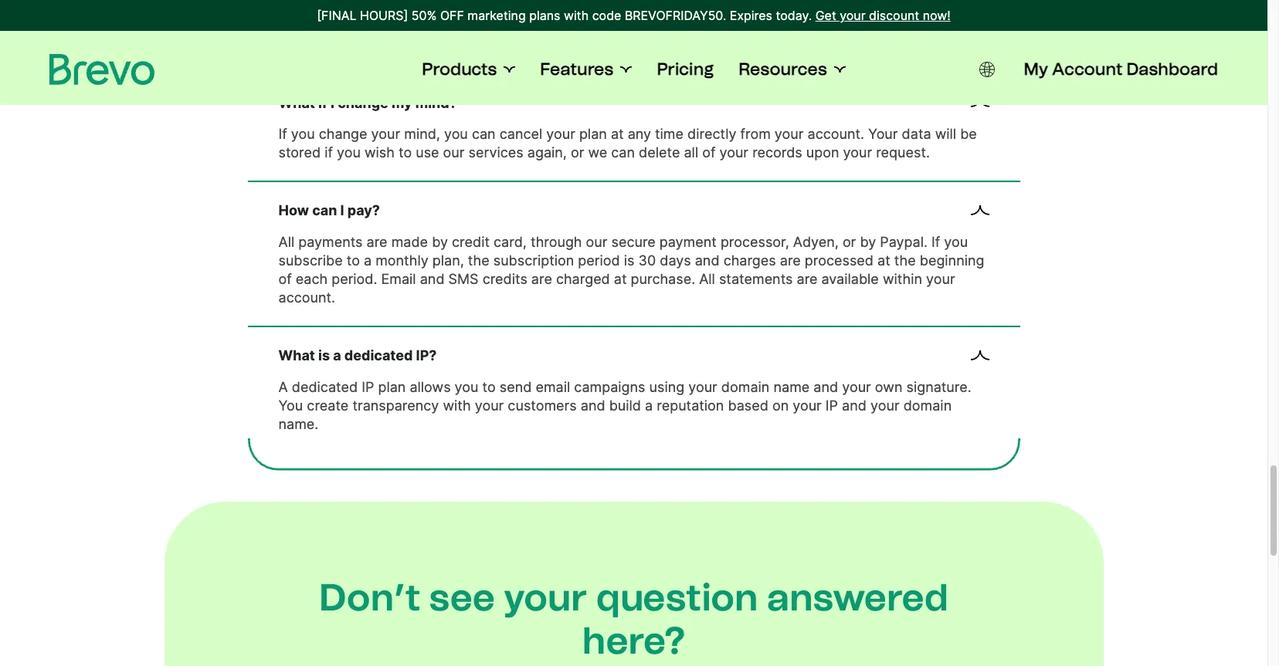 Task type: locate. For each thing, give the bounding box(es) containing it.
1 the from the left
[[468, 253, 489, 269]]

or inside all payments are made by credit card, through our secure payment processor, adyen, or by paypal. if you subscribe to a monthly plan, the subscription period is 30 days and charges are processed at the beginning of each period. email and sms credits are charged at purchase. all statements are available within your account.
[[843, 234, 856, 250]]

signature.
[[906, 379, 971, 396]]

charges
[[723, 253, 776, 269]]

1 horizontal spatial with
[[564, 8, 589, 23]]

unlimited
[[873, 18, 932, 35]]

[final hours] 50% off marketing plans with code brevofriday50. expires today. get your discount now!
[[317, 8, 951, 23]]

to
[[807, 18, 820, 35], [800, 37, 814, 53], [399, 145, 412, 161], [347, 253, 360, 269], [482, 379, 496, 396]]

all up "subscribe"
[[278, 234, 294, 250]]

button image
[[979, 62, 995, 77]]

a dedicated ip plan allows you to send email campaigns using your domain name and your own signature. you create transparency with your customers and build a reputation based on your ip and your domain name.
[[278, 379, 971, 433]]

will inside absolutely! when you create an account, you will automatically have a free plan to upload unlimited contacts. once we approve your account for sending, you can start sending up to 300 emails per day.
[[579, 18, 600, 35]]

1 horizontal spatial ip
[[826, 398, 838, 414]]

all down payment
[[699, 271, 715, 288]]

period.
[[332, 271, 377, 288]]

period
[[578, 253, 620, 269]]

can right how
[[312, 203, 337, 219]]

own
[[875, 379, 903, 396]]

products
[[422, 59, 497, 80]]

1 vertical spatial of
[[278, 271, 292, 288]]

if up beginning
[[932, 234, 940, 250]]

what for what if i change my mind?
[[278, 95, 315, 111]]

our inside all payments are made by credit card, through our secure payment processor, adyen, or by paypal. if you subscribe to a monthly plan, the subscription period is 30 days and charges are processed at the beginning of each period. email and sms credits are charged at purchase. all statements are available within your account.
[[586, 234, 607, 250]]

1 horizontal spatial we
[[588, 145, 607, 161]]

by up plan,
[[432, 234, 448, 250]]

if up the stored
[[318, 95, 327, 111]]

0 horizontal spatial the
[[468, 253, 489, 269]]

0 vertical spatial dedicated
[[344, 348, 413, 364]]

by up processed
[[860, 234, 876, 250]]

1 horizontal spatial by
[[860, 234, 876, 250]]

create inside a dedicated ip plan allows you to send email campaigns using your domain name and your own signature. you create transparency with your customers and build a reputation based on your ip and your domain name.
[[307, 398, 349, 414]]

brevo image
[[49, 54, 154, 85]]

your
[[868, 126, 898, 142]]

account
[[495, 37, 548, 53]]

1 horizontal spatial all
[[699, 271, 715, 288]]

subscription
[[493, 253, 574, 269]]

change down what if i change my mind?
[[319, 126, 367, 142]]

or right again,
[[571, 145, 584, 161]]

email
[[536, 379, 570, 396]]

a inside a dedicated ip plan allows you to send email campaigns using your domain name and your own signature. you create transparency with your customers and build a reputation based on your ip and your domain name.
[[645, 398, 653, 414]]

1 horizontal spatial is
[[624, 253, 635, 269]]

1 vertical spatial all
[[699, 271, 715, 288]]

credits
[[482, 271, 527, 288]]

1 vertical spatial if
[[325, 145, 333, 161]]

or
[[571, 145, 584, 161], [843, 234, 856, 250]]

plan inside a dedicated ip plan allows you to send email campaigns using your domain name and your own signature. you create transparency with your customers and build a reputation based on your ip and your domain name.
[[378, 379, 406, 396]]

what up a
[[278, 348, 315, 364]]

can down any
[[611, 145, 635, 161]]

0 vertical spatial if
[[318, 95, 327, 111]]

data
[[902, 126, 931, 142]]

your
[[840, 8, 866, 23], [462, 37, 491, 53], [371, 126, 400, 142], [546, 126, 575, 142], [775, 126, 804, 142], [720, 145, 749, 161], [843, 145, 872, 161], [926, 271, 955, 288], [688, 379, 717, 396], [842, 379, 871, 396], [475, 398, 504, 414], [793, 398, 822, 414], [871, 398, 900, 414], [504, 575, 587, 620]]

dedicated inside a dedicated ip plan allows you to send email campaigns using your domain name and your own signature. you create transparency with your customers and build a reputation based on your ip and your domain name.
[[292, 379, 358, 396]]

my account dashboard
[[1024, 59, 1218, 80]]

to up the 300
[[807, 18, 820, 35]]

0 horizontal spatial all
[[278, 234, 294, 250]]

of inside all payments are made by credit card, through our secure payment processor, adyen, or by paypal. if you subscribe to a monthly plan, the subscription period is 30 days and charges are processed at the beginning of each period. email and sms credits are charged at purchase. all statements are available within your account.
[[278, 271, 292, 288]]

with down allows
[[443, 398, 471, 414]]

create inside absolutely! when you create an account, you will automatically have a free plan to upload unlimited contacts. once we approve your account for sending, you can start sending up to 300 emails per day.
[[425, 18, 466, 35]]

once
[[343, 37, 378, 53]]

you
[[278, 398, 303, 414]]

create up 'approve'
[[425, 18, 466, 35]]

you down automatically
[[634, 37, 658, 53]]

domain up based
[[721, 379, 770, 396]]

is up name.
[[318, 348, 330, 364]]

ip right on
[[826, 398, 838, 414]]

1 horizontal spatial of
[[702, 145, 716, 161]]

of right all
[[702, 145, 716, 161]]

dedicated
[[344, 348, 413, 364], [292, 379, 358, 396]]

secure
[[611, 234, 656, 250]]

if right the stored
[[325, 145, 333, 161]]

you right mind,
[[444, 126, 468, 142]]

get your discount now! link
[[815, 6, 951, 25]]

1 horizontal spatial will
[[935, 126, 956, 142]]

the
[[468, 253, 489, 269], [894, 253, 916, 269]]

1 by from the left
[[432, 234, 448, 250]]

be
[[960, 126, 977, 142]]

change inside what if i change my mind? dropdown button
[[338, 95, 388, 111]]

0 vertical spatial with
[[564, 8, 589, 23]]

can
[[661, 37, 685, 53], [472, 126, 496, 142], [611, 145, 635, 161], [312, 203, 337, 219]]

0 horizontal spatial plan
[[378, 379, 406, 396]]

0 horizontal spatial domain
[[721, 379, 770, 396]]

email
[[381, 271, 416, 288]]

i down the contacts. on the top of the page
[[331, 95, 335, 111]]

account. up upon
[[808, 126, 864, 142]]

account. down each
[[278, 290, 335, 306]]

at
[[611, 126, 624, 142], [878, 253, 890, 269], [614, 271, 627, 288]]

if inside all payments are made by credit card, through our secure payment processor, adyen, or by paypal. if you subscribe to a monthly plan, the subscription period is 30 days and charges are processed at the beginning of each period. email and sms credits are charged at purchase. all statements are available within your account.
[[932, 234, 940, 250]]

1 horizontal spatial create
[[425, 18, 466, 35]]

my
[[392, 95, 412, 111]]

mind,
[[404, 126, 440, 142]]

create
[[425, 18, 466, 35], [307, 398, 349, 414]]

1 horizontal spatial domain
[[903, 398, 952, 414]]

plan inside absolutely! when you create an account, you will automatically have a free plan to upload unlimited contacts. once we approve your account for sending, you can start sending up to 300 emails per day.
[[775, 18, 803, 35]]

1 vertical spatial create
[[307, 398, 349, 414]]

card,
[[494, 234, 527, 250]]

0 horizontal spatial if
[[278, 126, 287, 142]]

if up the stored
[[278, 126, 287, 142]]

1 vertical spatial with
[[443, 398, 471, 414]]

0 vertical spatial plan
[[775, 18, 803, 35]]

free
[[742, 18, 771, 35]]

code
[[592, 8, 621, 23]]

change left my
[[338, 95, 388, 111]]

to up period.
[[347, 253, 360, 269]]

to inside a dedicated ip plan allows you to send email campaigns using your domain name and your own signature. you create transparency with your customers and build a reputation based on your ip and your domain name.
[[482, 379, 496, 396]]

0 horizontal spatial or
[[571, 145, 584, 161]]

1 vertical spatial will
[[935, 126, 956, 142]]

1 vertical spatial our
[[586, 234, 607, 250]]

plan
[[775, 18, 803, 35], [579, 126, 607, 142], [378, 379, 406, 396]]

1 what from the top
[[278, 95, 315, 111]]

0 horizontal spatial our
[[443, 145, 465, 161]]

1 vertical spatial ip
[[826, 398, 838, 414]]

0 vertical spatial domain
[[721, 379, 770, 396]]

2 what from the top
[[278, 348, 315, 364]]

with left code
[[564, 8, 589, 23]]

we right again,
[[588, 145, 607, 161]]

0 horizontal spatial by
[[432, 234, 448, 250]]

0 vertical spatial is
[[624, 253, 635, 269]]

account. inside all payments are made by credit card, through our secure payment processor, adyen, or by paypal. if you subscribe to a monthly plan, the subscription period is 30 days and charges are processed at the beginning of each period. email and sms credits are charged at purchase. all statements are available within your account.
[[278, 290, 335, 306]]

you right allows
[[455, 379, 479, 396]]

0 vertical spatial if
[[278, 126, 287, 142]]

50%
[[411, 8, 437, 23]]

dedicated up you
[[292, 379, 358, 396]]

1 vertical spatial what
[[278, 348, 315, 364]]

features link
[[540, 59, 632, 80]]

0 horizontal spatial i
[[331, 95, 335, 111]]

0 vertical spatial or
[[571, 145, 584, 161]]

0 horizontal spatial of
[[278, 271, 292, 288]]

sending,
[[574, 37, 630, 53]]

1 vertical spatial account.
[[278, 290, 335, 306]]

1 horizontal spatial or
[[843, 234, 856, 250]]

0 vertical spatial we
[[382, 37, 401, 53]]

what inside dropdown button
[[278, 95, 315, 111]]

what inside dropdown button
[[278, 348, 315, 364]]

to left "send"
[[482, 379, 496, 396]]

what up the stored
[[278, 95, 315, 111]]

0 vertical spatial what
[[278, 95, 315, 111]]

we down when
[[382, 37, 401, 53]]

0 vertical spatial our
[[443, 145, 465, 161]]

0 horizontal spatial ip
[[362, 379, 374, 396]]

plans
[[529, 8, 560, 23]]

if inside if you change your mind, you can cancel your plan at any time directly from your account. your data will be stored if you wish to use our services again, or we can delete all of your records upon your request.
[[325, 145, 333, 161]]

today.
[[776, 8, 812, 23]]

1 vertical spatial if
[[932, 234, 940, 250]]

is left 30
[[624, 253, 635, 269]]

available
[[822, 271, 879, 288]]

dedicated left ip?
[[344, 348, 413, 364]]

0 horizontal spatial with
[[443, 398, 471, 414]]

account. inside if you change your mind, you can cancel your plan at any time directly from your account. your data will be stored if you wish to use our services again, or we can delete all of your records upon your request.
[[808, 126, 864, 142]]

1 horizontal spatial i
[[340, 203, 344, 219]]

beginning
[[920, 253, 984, 269]]

what if i change my mind? button
[[278, 93, 989, 113]]

plan inside if you change your mind, you can cancel your plan at any time directly from your account. your data will be stored if you wish to use our services again, or we can delete all of your records upon your request.
[[579, 126, 607, 142]]

are
[[367, 234, 387, 250], [780, 253, 801, 269], [531, 271, 552, 288], [797, 271, 818, 288]]

or up processed
[[843, 234, 856, 250]]

to left use
[[399, 145, 412, 161]]

start
[[689, 37, 720, 53]]

our up the period
[[586, 234, 607, 250]]

paypal.
[[880, 234, 928, 250]]

my account dashboard link
[[1024, 59, 1218, 80]]

1 vertical spatial i
[[340, 203, 344, 219]]

stored
[[278, 145, 321, 161]]

1 vertical spatial is
[[318, 348, 330, 364]]

1 horizontal spatial our
[[586, 234, 607, 250]]

i left pay?
[[340, 203, 344, 219]]

through
[[531, 234, 582, 250]]

how can i pay?
[[278, 203, 380, 219]]

at left any
[[611, 126, 624, 142]]

change
[[338, 95, 388, 111], [319, 126, 367, 142]]

2 vertical spatial plan
[[378, 379, 406, 396]]

by
[[432, 234, 448, 250], [860, 234, 876, 250]]

1 horizontal spatial if
[[932, 234, 940, 250]]

absolutely!
[[278, 18, 351, 35]]

1 horizontal spatial the
[[894, 253, 916, 269]]

0 horizontal spatial will
[[579, 18, 600, 35]]

our right use
[[443, 145, 465, 161]]

ip down the what is a dedicated ip?
[[362, 379, 374, 396]]

account,
[[490, 18, 547, 35]]

hours]
[[360, 8, 408, 23]]

a
[[730, 18, 738, 35], [364, 253, 372, 269], [333, 348, 341, 364], [645, 398, 653, 414]]

with
[[564, 8, 589, 23], [443, 398, 471, 414]]

to inside if you change your mind, you can cancel your plan at any time directly from your account. your data will be stored if you wish to use our services again, or we can delete all of your records upon your request.
[[399, 145, 412, 161]]

0 horizontal spatial we
[[382, 37, 401, 53]]

0 horizontal spatial is
[[318, 348, 330, 364]]

0 vertical spatial account.
[[808, 126, 864, 142]]

plan up transparency
[[378, 379, 406, 396]]

marketing
[[468, 8, 526, 23]]

2 vertical spatial at
[[614, 271, 627, 288]]

1 vertical spatial we
[[588, 145, 607, 161]]

a inside absolutely! when you create an account, you will automatically have a free plan to upload unlimited contacts. once we approve your account for sending, you can start sending up to 300 emails per day.
[[730, 18, 738, 35]]

0 vertical spatial create
[[425, 18, 466, 35]]

can up pricing
[[661, 37, 685, 53]]

at up within on the top of page
[[878, 253, 890, 269]]

the down paypal.
[[894, 253, 916, 269]]

a inside dropdown button
[[333, 348, 341, 364]]

at down the period
[[614, 271, 627, 288]]

what is a dedicated ip?
[[278, 348, 437, 364]]

cancel
[[500, 126, 542, 142]]

get
[[815, 8, 836, 23]]

my
[[1024, 59, 1048, 80]]

the down credit
[[468, 253, 489, 269]]

will left the be on the top of page
[[935, 126, 956, 142]]

allows
[[410, 379, 451, 396]]

0 vertical spatial at
[[611, 126, 624, 142]]

1 vertical spatial plan
[[579, 126, 607, 142]]

1 vertical spatial or
[[843, 234, 856, 250]]

of left each
[[278, 271, 292, 288]]

0 vertical spatial change
[[338, 95, 388, 111]]

resources
[[739, 59, 827, 80]]

what
[[278, 95, 315, 111], [278, 348, 315, 364]]

name
[[774, 379, 810, 396]]

1 vertical spatial change
[[319, 126, 367, 142]]

domain down signature.
[[903, 398, 952, 414]]

will up sending,
[[579, 18, 600, 35]]

1 horizontal spatial plan
[[579, 126, 607, 142]]

i
[[331, 95, 335, 111], [340, 203, 344, 219]]

how can i pay? button
[[278, 201, 989, 221]]

1 vertical spatial dedicated
[[292, 379, 358, 396]]

0 vertical spatial of
[[702, 145, 716, 161]]

you up beginning
[[944, 234, 968, 250]]

transparency
[[353, 398, 439, 414]]

1 horizontal spatial account.
[[808, 126, 864, 142]]

2 horizontal spatial plan
[[775, 18, 803, 35]]

0 horizontal spatial account.
[[278, 290, 335, 306]]

create up name.
[[307, 398, 349, 414]]

0 vertical spatial i
[[331, 95, 335, 111]]

0 horizontal spatial create
[[307, 398, 349, 414]]

0 vertical spatial will
[[579, 18, 600, 35]]

are down adyen,
[[780, 253, 801, 269]]

plan left any
[[579, 126, 607, 142]]

sending
[[724, 37, 776, 53]]

plan up up
[[775, 18, 803, 35]]



Task type: vqa. For each thing, say whether or not it's contained in the screenshot.
top in
no



Task type: describe. For each thing, give the bounding box(es) containing it.
payment
[[660, 234, 717, 250]]

a
[[278, 379, 288, 396]]

processor,
[[721, 234, 789, 250]]

have
[[695, 18, 726, 35]]

sms
[[448, 271, 479, 288]]

your inside all payments are made by credit card, through our secure payment processor, adyen, or by paypal. if you subscribe to a monthly plan, the subscription period is 30 days and charges are processed at the beginning of each period. email and sms credits are charged at purchase. all statements are available within your account.
[[926, 271, 955, 288]]

to inside all payments are made by credit card, through our secure payment processor, adyen, or by paypal. if you subscribe to a monthly plan, the subscription period is 30 days and charges are processed at the beginning of each period. email and sms credits are charged at purchase. all statements are available within your account.
[[347, 253, 360, 269]]

300
[[817, 37, 844, 53]]

if inside dropdown button
[[318, 95, 327, 111]]

question
[[596, 575, 758, 620]]

2 the from the left
[[894, 253, 916, 269]]

will inside if you change your mind, you can cancel your plan at any time directly from your account. your data will be stored if you wish to use our services again, or we can delete all of your records upon your request.
[[935, 126, 956, 142]]

any
[[628, 126, 651, 142]]

you inside a dedicated ip plan allows you to send email campaigns using your domain name and your own signature. you create transparency with your customers and build a reputation based on your ip and your domain name.
[[455, 379, 479, 396]]

if inside if you change your mind, you can cancel your plan at any time directly from your account. your data will be stored if you wish to use our services again, or we can delete all of your records upon your request.
[[278, 126, 287, 142]]

at inside if you change your mind, you can cancel your plan at any time directly from your account. your data will be stored if you wish to use our services again, or we can delete all of your records upon your request.
[[611, 126, 624, 142]]

mind?
[[415, 95, 457, 111]]

delete
[[639, 145, 680, 161]]

1 vertical spatial at
[[878, 253, 890, 269]]

adyen,
[[793, 234, 839, 250]]

payments
[[298, 234, 363, 250]]

is inside dropdown button
[[318, 348, 330, 364]]

account
[[1052, 59, 1123, 80]]

you up the stored
[[291, 126, 315, 142]]

or inside if you change your mind, you can cancel your plan at any time directly from your account. your data will be stored if you wish to use our services again, or we can delete all of your records upon your request.
[[571, 145, 584, 161]]

ip?
[[416, 348, 437, 364]]

we inside if you change your mind, you can cancel your plan at any time directly from your account. your data will be stored if you wish to use our services again, or we can delete all of your records upon your request.
[[588, 145, 607, 161]]

2 by from the left
[[860, 234, 876, 250]]

when
[[355, 18, 393, 35]]

reputation
[[657, 398, 724, 414]]

on
[[772, 398, 789, 414]]

for
[[552, 37, 570, 53]]

from
[[740, 126, 771, 142]]

dedicated inside the what is a dedicated ip? dropdown button
[[344, 348, 413, 364]]

expires
[[730, 8, 772, 23]]

is inside all payments are made by credit card, through our secure payment processor, adyen, or by paypal. if you subscribe to a monthly plan, the subscription period is 30 days and charges are processed at the beginning of each period. email and sms credits are charged at purchase. all statements are available within your account.
[[624, 253, 635, 269]]

time
[[655, 126, 684, 142]]

with inside a dedicated ip plan allows you to send email campaigns using your domain name and your own signature. you create transparency with your customers and build a reputation based on your ip and your domain name.
[[443, 398, 471, 414]]

resources link
[[739, 59, 846, 80]]

using
[[649, 379, 685, 396]]

within
[[883, 271, 922, 288]]

what for what is a dedicated ip?
[[278, 348, 315, 364]]

build
[[609, 398, 641, 414]]

upon
[[806, 145, 839, 161]]

are down processed
[[797, 271, 818, 288]]

i for change
[[331, 95, 335, 111]]

can inside dropdown button
[[312, 203, 337, 219]]

our inside if you change your mind, you can cancel your plan at any time directly from your account. your data will be stored if you wish to use our services again, or we can delete all of your records upon your request.
[[443, 145, 465, 161]]

we inside absolutely! when you create an account, you will automatically have a free plan to upload unlimited contacts. once we approve your account for sending, you can start sending up to 300 emails per day.
[[382, 37, 401, 53]]

are down subscription
[[531, 271, 552, 288]]

request.
[[876, 145, 930, 161]]

your inside absolutely! when you create an account, you will automatically have a free plan to upload unlimited contacts. once we approve your account for sending, you can start sending up to 300 emails per day.
[[462, 37, 491, 53]]

again,
[[527, 145, 567, 161]]

you up for
[[551, 18, 575, 35]]

monthly
[[376, 253, 429, 269]]

and down payment
[[695, 253, 720, 269]]

services
[[469, 145, 523, 161]]

and down campaigns
[[581, 398, 605, 414]]

[final
[[317, 8, 357, 23]]

subscribe
[[278, 253, 343, 269]]

upload
[[824, 18, 869, 35]]

purchase.
[[631, 271, 695, 288]]

directly
[[688, 126, 737, 142]]

can inside absolutely! when you create an account, you will automatically have a free plan to upload unlimited contacts. once we approve your account for sending, you can start sending up to 300 emails per day.
[[661, 37, 685, 53]]

credit
[[452, 234, 490, 250]]

answered
[[767, 575, 948, 620]]

each
[[296, 271, 328, 288]]

dashboard
[[1127, 59, 1218, 80]]

change inside if you change your mind, you can cancel your plan at any time directly from your account. your data will be stored if you wish to use our services again, or we can delete all of your records upon your request.
[[319, 126, 367, 142]]

can up the services
[[472, 126, 496, 142]]

0 vertical spatial ip
[[362, 379, 374, 396]]

use
[[416, 145, 439, 161]]

off
[[440, 8, 464, 23]]

you up 'approve'
[[397, 18, 421, 35]]

1 vertical spatial domain
[[903, 398, 952, 414]]

you left wish
[[337, 145, 361, 161]]

and right name on the right bottom of the page
[[814, 379, 838, 396]]

customers
[[508, 398, 577, 414]]

and right on
[[842, 398, 867, 414]]

you inside all payments are made by credit card, through our secure payment processor, adyen, or by paypal. if you subscribe to a monthly plan, the subscription period is 30 days and charges are processed at the beginning of each period. email and sms credits are charged at purchase. all statements are available within your account.
[[944, 234, 968, 250]]

made
[[391, 234, 428, 250]]

processed
[[805, 253, 874, 269]]

0 vertical spatial all
[[278, 234, 294, 250]]

see
[[429, 575, 495, 620]]

don't
[[319, 575, 421, 620]]

campaigns
[[574, 379, 645, 396]]

all
[[684, 145, 698, 161]]

statements
[[719, 271, 793, 288]]

up
[[780, 37, 796, 53]]

to right up
[[800, 37, 814, 53]]

charged
[[556, 271, 610, 288]]

pricing link
[[657, 59, 714, 80]]

based
[[728, 398, 768, 414]]

30
[[638, 253, 656, 269]]

are up monthly
[[367, 234, 387, 250]]

if you change your mind, you can cancel your plan at any time directly from your account. your data will be stored if you wish to use our services again, or we can delete all of your records upon your request.
[[278, 126, 977, 161]]

and down plan,
[[420, 271, 445, 288]]

records
[[752, 145, 802, 161]]

per
[[893, 37, 915, 53]]

all payments are made by credit card, through our secure payment processor, adyen, or by paypal. if you subscribe to a monthly plan, the subscription period is 30 days and charges are processed at the beginning of each period. email and sms credits are charged at purchase. all statements are available within your account.
[[278, 234, 984, 306]]

what if i change my mind?
[[278, 95, 457, 111]]

contacts.
[[278, 37, 339, 53]]

a inside all payments are made by credit card, through our secure payment processor, adyen, or by paypal. if you subscribe to a monthly plan, the subscription period is 30 days and charges are processed at the beginning of each period. email and sms credits are charged at purchase. all statements are available within your account.
[[364, 253, 372, 269]]

send
[[500, 379, 532, 396]]

how
[[278, 203, 309, 219]]

of inside if you change your mind, you can cancel your plan at any time directly from your account. your data will be stored if you wish to use our services again, or we can delete all of your records upon your request.
[[702, 145, 716, 161]]

i for pay?
[[340, 203, 344, 219]]

wish
[[365, 145, 395, 161]]

products link
[[422, 59, 515, 80]]

your inside don't see your question answered here?
[[504, 575, 587, 620]]



